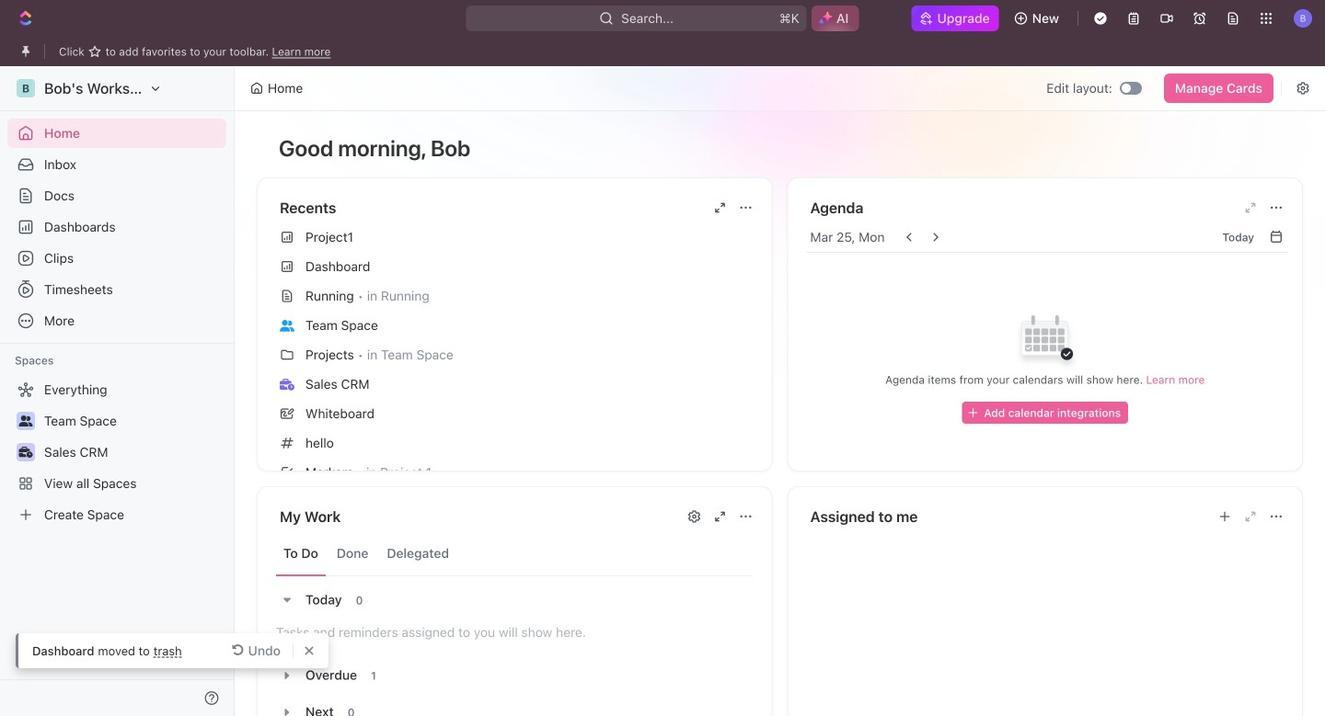 Task type: vqa. For each thing, say whether or not it's contained in the screenshot.
Jeremy Miller'S Workspace, , ELEMENT
no



Task type: locate. For each thing, give the bounding box(es) containing it.
0 vertical spatial business time image
[[280, 379, 294, 391]]

business time image
[[280, 379, 294, 391], [19, 447, 33, 458]]

business time image down user group image
[[19, 447, 33, 458]]

user group image
[[280, 320, 294, 332]]

business time image down user group icon
[[280, 379, 294, 391]]

0 horizontal spatial business time image
[[19, 447, 33, 458]]

1 horizontal spatial business time image
[[280, 379, 294, 391]]

tab list
[[276, 532, 753, 577]]

bob's workspace, , element
[[17, 79, 35, 98]]

tree
[[7, 375, 226, 530]]



Task type: describe. For each thing, give the bounding box(es) containing it.
tree inside sidebar navigation
[[7, 375, 226, 530]]

sidebar navigation
[[0, 66, 238, 717]]

user group image
[[19, 416, 33, 427]]

1 vertical spatial business time image
[[19, 447, 33, 458]]



